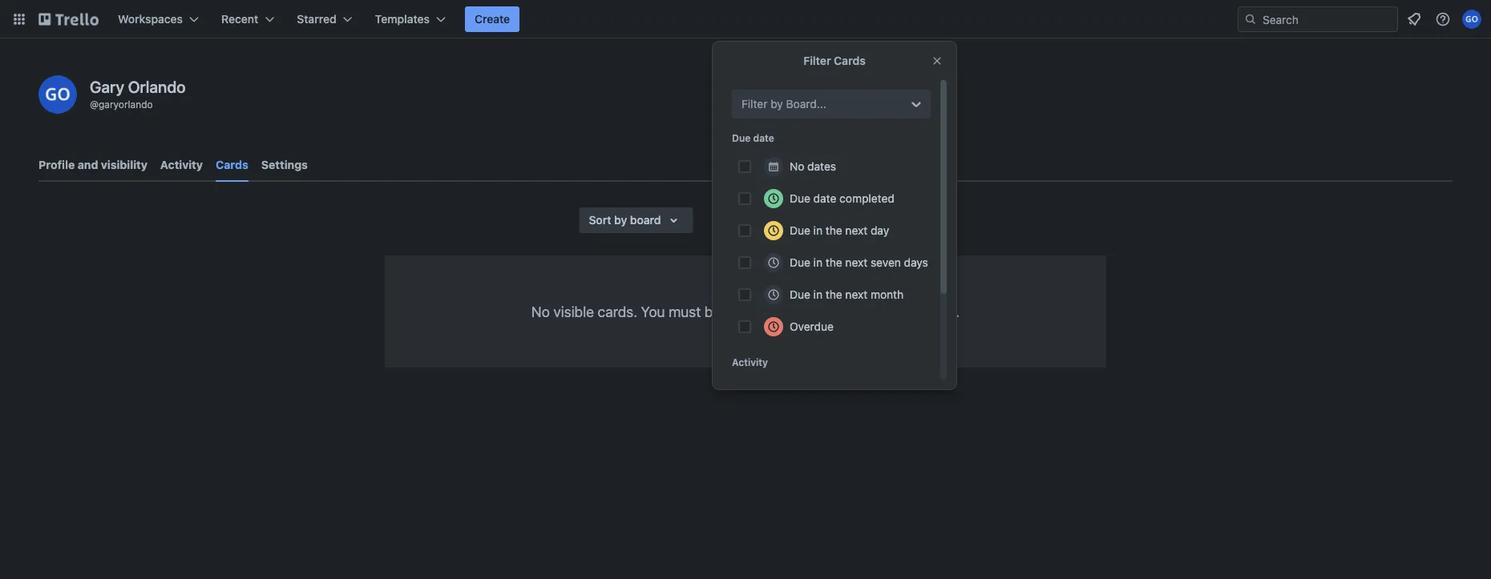 Task type: describe. For each thing, give the bounding box(es) containing it.
sort
[[589, 214, 611, 227]]

1 vertical spatial filter
[[742, 97, 768, 111]]

card
[[797, 303, 826, 320]]

no visible cards. you must be added to a card for it to appear here.
[[532, 303, 960, 320]]

sort by board
[[589, 214, 661, 227]]

in for due in the next month
[[814, 288, 823, 302]]

0 vertical spatial activity
[[160, 158, 203, 172]]

recent
[[221, 12, 258, 26]]

and
[[78, 158, 98, 172]]

orlando
[[128, 77, 186, 96]]

day
[[871, 224, 889, 237]]

primary element
[[0, 0, 1492, 38]]

no for no visible cards. you must be added to a card for it to appear here.
[[532, 303, 550, 320]]

be
[[705, 303, 721, 320]]

filter cards button
[[713, 208, 812, 233]]

settings link
[[261, 151, 308, 180]]

templates
[[375, 12, 430, 26]]

gary orlando (garyorlando) image
[[38, 75, 77, 114]]

activity link
[[160, 151, 203, 180]]

completed
[[840, 192, 895, 205]]

visibility
[[101, 158, 148, 172]]

due in the next seven days
[[790, 256, 929, 269]]

a
[[786, 303, 793, 320]]

gary orlando (garyorlando) image
[[1463, 10, 1482, 29]]

month
[[871, 288, 904, 302]]

clear filters button
[[832, 208, 912, 233]]

workspaces
[[118, 12, 183, 26]]

filter cards inside button
[[741, 214, 803, 227]]

due in the next day
[[790, 224, 889, 237]]

cards.
[[598, 303, 638, 320]]

create button
[[465, 6, 520, 32]]

recent button
[[212, 6, 284, 32]]

close popover image
[[931, 55, 944, 67]]

due in the next month
[[790, 288, 904, 302]]

1 horizontal spatial filter cards
[[804, 54, 866, 67]]

the for month
[[826, 288, 843, 302]]

no for no dates
[[790, 160, 805, 173]]

gary orlando @ garyorlando
[[90, 77, 186, 110]]

no dates
[[790, 160, 836, 173]]

starred
[[297, 12, 337, 26]]

cards inside button
[[771, 214, 803, 227]]

next for day
[[846, 224, 868, 237]]

open information menu image
[[1435, 11, 1452, 27]]

Search field
[[1257, 7, 1398, 31]]

gary
[[90, 77, 124, 96]]

it
[[851, 303, 859, 320]]

back to home image
[[38, 6, 99, 32]]

date for due date completed
[[814, 192, 837, 205]]



Task type: locate. For each thing, give the bounding box(es) containing it.
the down due in the next day
[[826, 256, 843, 269]]

date for due date
[[753, 132, 775, 144]]

profile
[[38, 158, 75, 172]]

date down filter by board...
[[753, 132, 775, 144]]

1 in from the top
[[814, 224, 823, 237]]

2 in from the top
[[814, 256, 823, 269]]

the
[[826, 224, 843, 237], [826, 256, 843, 269], [826, 288, 843, 302]]

in up card
[[814, 288, 823, 302]]

due for due in the next day
[[790, 224, 811, 237]]

no left dates
[[790, 160, 805, 173]]

clear filters
[[841, 214, 903, 227]]

board
[[630, 214, 661, 227]]

the for seven
[[826, 256, 843, 269]]

settings
[[261, 158, 308, 172]]

in down due in the next day
[[814, 256, 823, 269]]

visible
[[554, 303, 594, 320]]

1 vertical spatial filter cards
[[741, 214, 803, 227]]

2 horizontal spatial cards
[[834, 54, 866, 67]]

1 horizontal spatial cards
[[771, 214, 803, 227]]

1 horizontal spatial date
[[814, 192, 837, 205]]

by inside popup button
[[614, 214, 627, 227]]

next for month
[[846, 288, 868, 302]]

0 vertical spatial in
[[814, 224, 823, 237]]

1 horizontal spatial no
[[790, 160, 805, 173]]

the for day
[[826, 224, 843, 237]]

1 vertical spatial no
[[532, 303, 550, 320]]

by for sort
[[614, 214, 627, 227]]

due date
[[732, 132, 775, 144]]

workspaces button
[[108, 6, 209, 32]]

to right "it"
[[862, 303, 875, 320]]

0 vertical spatial next
[[846, 224, 868, 237]]

3 in from the top
[[814, 288, 823, 302]]

@
[[90, 99, 99, 110]]

starred button
[[287, 6, 362, 32]]

added
[[725, 303, 766, 320]]

0 vertical spatial the
[[826, 224, 843, 237]]

2 vertical spatial next
[[846, 288, 868, 302]]

filter
[[804, 54, 831, 67], [742, 97, 768, 111], [741, 214, 768, 227]]

1 horizontal spatial by
[[771, 97, 783, 111]]

appear
[[879, 303, 924, 320]]

clear
[[841, 214, 869, 227]]

0 vertical spatial date
[[753, 132, 775, 144]]

filters
[[872, 214, 903, 227]]

seven
[[871, 256, 901, 269]]

3 the from the top
[[826, 288, 843, 302]]

2 vertical spatial the
[[826, 288, 843, 302]]

overdue
[[790, 320, 834, 334]]

create
[[475, 12, 510, 26]]

filter cards
[[804, 54, 866, 67], [741, 214, 803, 227]]

here.
[[927, 303, 960, 320]]

0 horizontal spatial to
[[769, 303, 782, 320]]

0 vertical spatial by
[[771, 97, 783, 111]]

0 horizontal spatial filter cards
[[741, 214, 803, 227]]

in left clear
[[814, 224, 823, 237]]

1 vertical spatial the
[[826, 256, 843, 269]]

0 horizontal spatial cards
[[216, 158, 248, 172]]

due for due date
[[732, 132, 751, 144]]

must
[[669, 303, 701, 320]]

due date completed
[[790, 192, 895, 205]]

profile and visibility
[[38, 158, 148, 172]]

by
[[771, 97, 783, 111], [614, 214, 627, 227]]

cards link
[[216, 151, 248, 182]]

1 vertical spatial in
[[814, 256, 823, 269]]

no
[[790, 160, 805, 173], [532, 303, 550, 320]]

sort by board button
[[579, 208, 693, 233]]

date down dates
[[814, 192, 837, 205]]

days
[[904, 256, 929, 269]]

2 the from the top
[[826, 256, 843, 269]]

the up for
[[826, 288, 843, 302]]

cards
[[834, 54, 866, 67], [216, 158, 248, 172], [771, 214, 803, 227]]

the down due date completed
[[826, 224, 843, 237]]

for
[[829, 303, 847, 320]]

profile and visibility link
[[38, 151, 148, 180]]

in
[[814, 224, 823, 237], [814, 256, 823, 269], [814, 288, 823, 302]]

activity down no visible cards. you must be added to a card for it to appear here.
[[732, 357, 768, 368]]

next left seven
[[846, 256, 868, 269]]

filter by board...
[[742, 97, 827, 111]]

1 horizontal spatial to
[[862, 303, 875, 320]]

1 vertical spatial next
[[846, 256, 868, 269]]

2 next from the top
[[846, 256, 868, 269]]

0 vertical spatial filter
[[804, 54, 831, 67]]

1 to from the left
[[769, 303, 782, 320]]

0 vertical spatial filter cards
[[804, 54, 866, 67]]

2 vertical spatial in
[[814, 288, 823, 302]]

garyorlando
[[99, 99, 153, 110]]

next
[[846, 224, 868, 237], [846, 256, 868, 269], [846, 288, 868, 302]]

filter cards up the board...
[[804, 54, 866, 67]]

1 vertical spatial cards
[[216, 158, 248, 172]]

you
[[641, 303, 665, 320]]

due for due date completed
[[790, 192, 811, 205]]

by left the board...
[[771, 97, 783, 111]]

0 horizontal spatial date
[[753, 132, 775, 144]]

in for due in the next day
[[814, 224, 823, 237]]

board...
[[786, 97, 827, 111]]

1 horizontal spatial activity
[[732, 357, 768, 368]]

0 horizontal spatial no
[[532, 303, 550, 320]]

templates button
[[365, 6, 456, 32]]

2 vertical spatial cards
[[771, 214, 803, 227]]

0 horizontal spatial by
[[614, 214, 627, 227]]

1 the from the top
[[826, 224, 843, 237]]

next for seven
[[846, 256, 868, 269]]

1 vertical spatial activity
[[732, 357, 768, 368]]

2 vertical spatial filter
[[741, 214, 768, 227]]

2 to from the left
[[862, 303, 875, 320]]

next up "it"
[[846, 288, 868, 302]]

activity left cards link
[[160, 158, 203, 172]]

1 vertical spatial by
[[614, 214, 627, 227]]

activity
[[160, 158, 203, 172], [732, 357, 768, 368]]

next left day
[[846, 224, 868, 237]]

3 next from the top
[[846, 288, 868, 302]]

0 notifications image
[[1405, 10, 1424, 29]]

no left visible
[[532, 303, 550, 320]]

filter cards down no dates at the right
[[741, 214, 803, 227]]

filter inside button
[[741, 214, 768, 227]]

due for due in the next seven days
[[790, 256, 811, 269]]

to
[[769, 303, 782, 320], [862, 303, 875, 320]]

0 vertical spatial cards
[[834, 54, 866, 67]]

by for filter
[[771, 97, 783, 111]]

1 vertical spatial date
[[814, 192, 837, 205]]

0 vertical spatial no
[[790, 160, 805, 173]]

date
[[753, 132, 775, 144], [814, 192, 837, 205]]

in for due in the next seven days
[[814, 256, 823, 269]]

1 next from the top
[[846, 224, 868, 237]]

by right sort
[[614, 214, 627, 227]]

0 horizontal spatial activity
[[160, 158, 203, 172]]

dates
[[808, 160, 836, 173]]

to left a
[[769, 303, 782, 320]]

due
[[732, 132, 751, 144], [790, 192, 811, 205], [790, 224, 811, 237], [790, 256, 811, 269], [790, 288, 811, 302]]

due for due in the next month
[[790, 288, 811, 302]]

search image
[[1245, 13, 1257, 26]]



Task type: vqa. For each thing, say whether or not it's contained in the screenshot.
Atlassian
no



